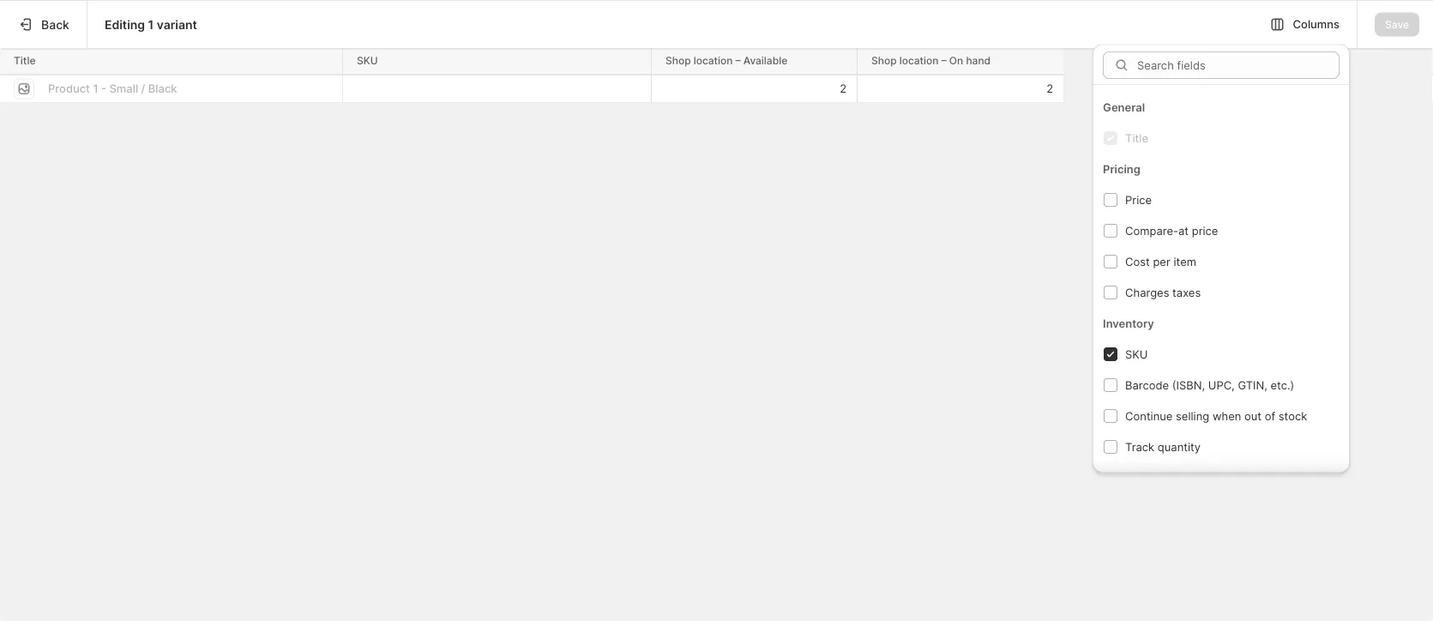 Task type: locate. For each thing, give the bounding box(es) containing it.
1 vertical spatial 1
[[93, 82, 98, 95]]

– left on
[[942, 54, 947, 67]]

product 1 - small / black row
[[0, 75, 1064, 103]]

continue selling when out of stock button
[[1104, 400, 1340, 431]]

-
[[101, 82, 106, 95]]

1 horizontal spatial 1
[[148, 17, 154, 32]]

shop for shop location – on hand
[[872, 54, 897, 67]]

row
[[0, 48, 1068, 76]]

row containing title
[[0, 48, 1068, 76]]

on
[[950, 54, 964, 67]]

shop location – available column header
[[652, 48, 861, 76]]

2 – from the left
[[942, 54, 947, 67]]

1
[[148, 17, 154, 32], [93, 82, 98, 95]]

item
[[1174, 254, 1197, 268]]

title down general
[[1126, 131, 1149, 144]]

0 vertical spatial 1
[[148, 17, 154, 32]]

cost
[[1126, 254, 1151, 268]]

1 left the -
[[93, 82, 98, 95]]

editing 1 variant grid
[[0, 48, 1068, 103]]

1 vertical spatial title
[[1126, 131, 1149, 144]]

1 horizontal spatial –
[[942, 54, 947, 67]]

price
[[1193, 224, 1219, 237]]

columns
[[1294, 18, 1340, 31]]

2 shop from the left
[[872, 54, 897, 67]]

location left on
[[900, 54, 939, 67]]

/
[[141, 82, 145, 95]]

(isbn,
[[1173, 378, 1206, 391]]

back link
[[0, 1, 87, 48]]

barcode (isbn, upc, gtin, etc.) button
[[1104, 369, 1340, 400]]

–
[[736, 54, 741, 67], [942, 54, 947, 67]]

shop location – on hand
[[872, 54, 991, 67]]

sku inside button
[[1126, 347, 1149, 360]]

0 vertical spatial title
[[14, 54, 36, 67]]

per
[[1154, 254, 1171, 268]]

1 – from the left
[[736, 54, 741, 67]]

gtin,
[[1239, 378, 1268, 391]]

1 for product
[[93, 82, 98, 95]]

black
[[148, 82, 177, 95]]

title
[[14, 54, 36, 67], [1126, 131, 1149, 144]]

track quantity
[[1126, 440, 1201, 453]]

0 horizontal spatial title
[[14, 54, 36, 67]]

stock
[[1279, 409, 1308, 422]]

1 vertical spatial sku
[[1126, 347, 1149, 360]]

location
[[694, 54, 733, 67], [900, 54, 939, 67]]

1 location from the left
[[694, 54, 733, 67]]

0 horizontal spatial –
[[736, 54, 741, 67]]

1 horizontal spatial title
[[1126, 131, 1149, 144]]

shop for shop location – available
[[666, 54, 691, 67]]

1 inside row
[[93, 82, 98, 95]]

1 left the variant on the top left of the page
[[148, 17, 154, 32]]

general
[[1104, 100, 1146, 113]]

1 horizontal spatial shop
[[872, 54, 897, 67]]

1 shop from the left
[[666, 54, 691, 67]]

pricing
[[1104, 162, 1141, 175]]

selling
[[1177, 409, 1210, 422]]

compare-at price button
[[1104, 215, 1340, 246]]

sku button
[[1104, 339, 1340, 369]]

upc,
[[1209, 378, 1235, 391]]

1 horizontal spatial location
[[900, 54, 939, 67]]

0 horizontal spatial 1
[[93, 82, 98, 95]]

0 horizontal spatial sku
[[357, 54, 378, 67]]

shop
[[666, 54, 691, 67], [872, 54, 897, 67]]

compare-at price
[[1126, 224, 1219, 237]]

title button
[[1104, 122, 1340, 153]]

cost per item
[[1126, 254, 1197, 268]]

0 horizontal spatial shop
[[666, 54, 691, 67]]

2 location from the left
[[900, 54, 939, 67]]

0 vertical spatial sku
[[357, 54, 378, 67]]

– left available in the top of the page
[[736, 54, 741, 67]]

0 horizontal spatial location
[[694, 54, 733, 67]]

cost per item button
[[1104, 246, 1340, 277]]

– for on
[[942, 54, 947, 67]]

sku column header
[[343, 48, 655, 76]]

charges taxes button
[[1104, 277, 1340, 308]]

price button
[[1104, 184, 1340, 215]]

– for available
[[736, 54, 741, 67]]

columns button
[[1261, 9, 1351, 40]]

location left available in the top of the page
[[694, 54, 733, 67]]

sku
[[357, 54, 378, 67], [1126, 347, 1149, 360]]

title left home
[[14, 54, 36, 67]]

1 horizontal spatial sku
[[1126, 347, 1149, 360]]

variant
[[157, 17, 197, 32]]



Task type: describe. For each thing, give the bounding box(es) containing it.
editing
[[105, 17, 145, 32]]

save
[[1386, 18, 1410, 30]]

charges taxes
[[1126, 285, 1202, 299]]

editing 1 variant
[[105, 17, 197, 32]]

when
[[1213, 409, 1242, 422]]

location for available
[[694, 54, 733, 67]]

save button
[[1376, 12, 1420, 36]]

inventory
[[1104, 316, 1155, 330]]

shop location – available
[[666, 54, 788, 67]]

of
[[1265, 409, 1276, 422]]

out
[[1245, 409, 1262, 422]]

Search fields text field
[[1138, 51, 1340, 79]]

etc.)
[[1271, 378, 1295, 391]]

location for on
[[900, 54, 939, 67]]

available
[[744, 54, 788, 67]]

home link
[[10, 62, 196, 86]]

track quantity button
[[1104, 431, 1340, 462]]

price
[[1126, 193, 1153, 206]]

track
[[1126, 440, 1155, 453]]

1 for editing
[[148, 17, 154, 32]]

shipping
[[1104, 471, 1151, 484]]

compare-
[[1126, 224, 1179, 237]]

title inside button
[[1126, 131, 1149, 144]]

product 1 - small / black
[[48, 82, 177, 95]]

quantity
[[1158, 440, 1201, 453]]

home
[[41, 67, 73, 80]]

shop location – on hand column header
[[858, 48, 1068, 76]]

barcode
[[1126, 378, 1170, 391]]

title inside 'column header'
[[14, 54, 36, 67]]

taxes
[[1173, 285, 1202, 299]]

shopify image
[[35, 18, 88, 35]]

hand
[[967, 54, 991, 67]]

product
[[48, 82, 90, 95]]

at
[[1179, 224, 1189, 237]]

back
[[41, 17, 69, 32]]

title column header
[[0, 48, 346, 76]]

continue
[[1126, 409, 1173, 422]]

sku inside column header
[[357, 54, 378, 67]]

small
[[109, 82, 138, 95]]

charges
[[1126, 285, 1170, 299]]

barcode (isbn, upc, gtin, etc.)
[[1126, 378, 1295, 391]]

continue selling when out of stock
[[1126, 409, 1308, 422]]



Task type: vqa. For each thing, say whether or not it's contained in the screenshot.
Editing in the top left of the page
yes



